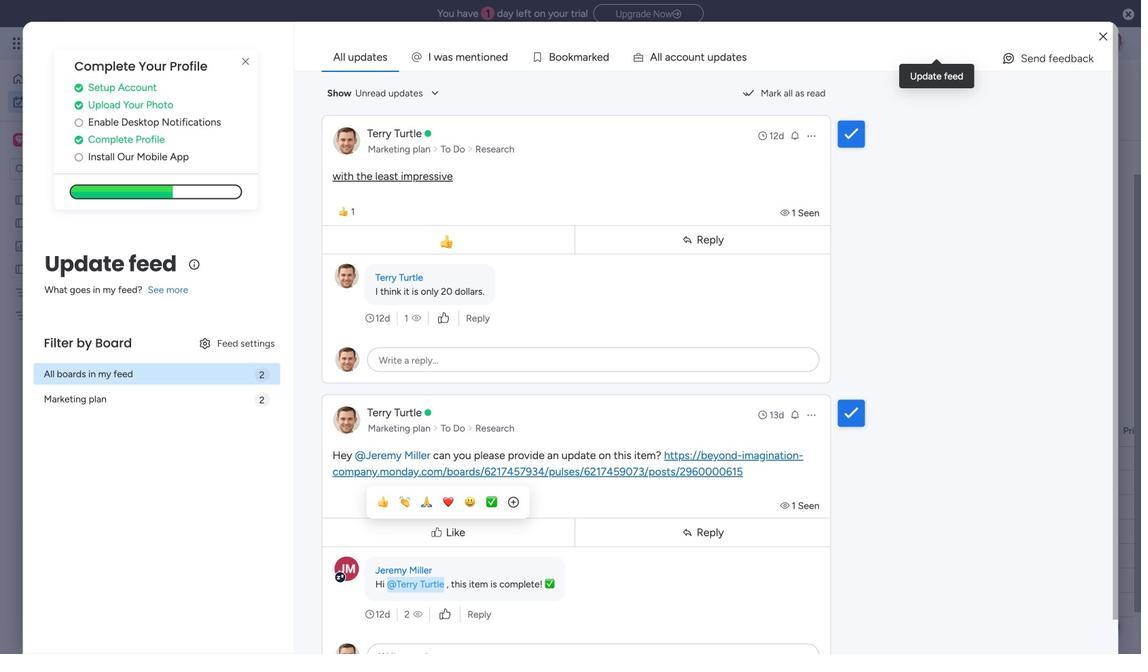Task type: vqa. For each thing, say whether or not it's contained in the screenshot.
first resend from the bottom of the page
no



Task type: locate. For each thing, give the bounding box(es) containing it.
1 vertical spatial v2 seen image
[[413, 608, 423, 622]]

0 vertical spatial v2 seen image
[[781, 207, 792, 219]]

v2 seen image left v2 like image
[[412, 312, 421, 325]]

list box
[[0, 186, 173, 511]]

dapulse rightstroke image
[[673, 9, 682, 19]]

option
[[8, 68, 165, 90], [8, 91, 165, 113], [0, 188, 173, 191]]

column header
[[680, 419, 823, 442]]

None search field
[[264, 146, 387, 168]]

terry turtle image
[[1104, 33, 1126, 54]]

options image
[[806, 130, 817, 141]]

circle o image
[[74, 117, 83, 128]]

2 check circle image from the top
[[74, 135, 83, 145]]

v2 seen image for v2 like image
[[412, 312, 421, 325]]

0 horizontal spatial tab
[[201, 118, 249, 140]]

v2 seen image
[[781, 207, 792, 219], [781, 500, 792, 512]]

tab list
[[322, 43, 1114, 71]]

slider arrow image
[[433, 142, 439, 156]]

check circle image
[[74, 83, 83, 93]]

1 vertical spatial public board image
[[14, 217, 27, 230]]

0 vertical spatial check circle image
[[74, 100, 83, 110]]

0 vertical spatial public board image
[[14, 194, 27, 207]]

0 vertical spatial tab
[[322, 43, 399, 71]]

tab
[[322, 43, 399, 71], [201, 118, 249, 140]]

v2 like image
[[440, 607, 451, 622]]

1 vertical spatial tab
[[201, 118, 249, 140]]

1 check circle image from the top
[[74, 100, 83, 110]]

slider arrow image
[[468, 142, 474, 156], [433, 422, 439, 435], [468, 422, 474, 435]]

circle o image
[[74, 152, 83, 162]]

0 vertical spatial v2 seen image
[[412, 312, 421, 325]]

check circle image down check circle image
[[74, 100, 83, 110]]

public board image
[[14, 194, 27, 207], [14, 217, 27, 230]]

v2 like image
[[438, 311, 449, 326]]

1 public board image from the top
[[14, 194, 27, 207]]

check circle image down circle o image
[[74, 135, 83, 145]]

v2 seen image
[[412, 312, 421, 325], [413, 608, 423, 622]]

1 vertical spatial check circle image
[[74, 135, 83, 145]]

workspace image
[[15, 133, 24, 147]]

see plans image
[[225, 36, 238, 51]]

v2 seen image left v2 like icon
[[413, 608, 423, 622]]

slider arrow image for v2 like icon
[[468, 422, 474, 435]]

give feedback image
[[1002, 52, 1016, 65]]

check circle image
[[74, 100, 83, 110], [74, 135, 83, 145]]

1 vertical spatial v2 seen image
[[781, 500, 792, 512]]



Task type: describe. For each thing, give the bounding box(es) containing it.
2 vertical spatial option
[[0, 188, 173, 191]]

0 vertical spatial option
[[8, 68, 165, 90]]

1 horizontal spatial tab
[[322, 43, 399, 71]]

slider arrow image for v2 like image
[[468, 142, 474, 156]]

workspace image
[[13, 133, 27, 147]]

2 public board image from the top
[[14, 217, 27, 230]]

search image
[[371, 152, 382, 162]]

select product image
[[12, 37, 26, 50]]

dapulse x slim image
[[238, 54, 254, 70]]

workspace selection element
[[13, 132, 114, 150]]

Filter dashboard by text search field
[[264, 146, 387, 168]]

close image
[[1100, 32, 1108, 42]]

1 v2 seen image from the top
[[781, 207, 792, 219]]

dapulse close image
[[1124, 8, 1135, 22]]

1 vertical spatial option
[[8, 91, 165, 113]]

Search in workspace field
[[29, 161, 114, 177]]

public board image
[[14, 263, 27, 276]]

reminder image
[[790, 130, 801, 141]]

v2 seen image for v2 like icon
[[413, 608, 423, 622]]

public dashboard image
[[14, 240, 27, 253]]

2 v2 seen image from the top
[[781, 500, 792, 512]]



